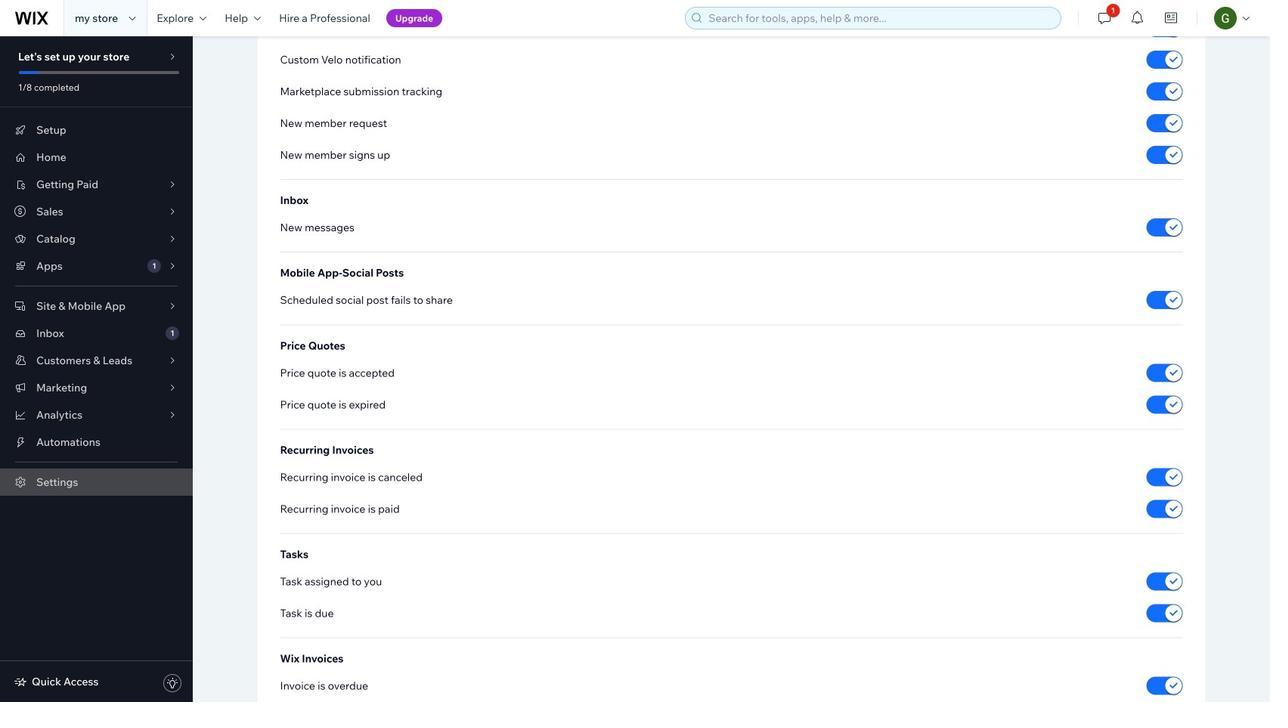 Task type: describe. For each thing, give the bounding box(es) containing it.
sidebar element
[[0, 36, 193, 702]]



Task type: locate. For each thing, give the bounding box(es) containing it.
Search for tools, apps, help & more... field
[[704, 8, 1056, 29]]



Task type: vqa. For each thing, say whether or not it's contained in the screenshot.
Site & App popup button
no



